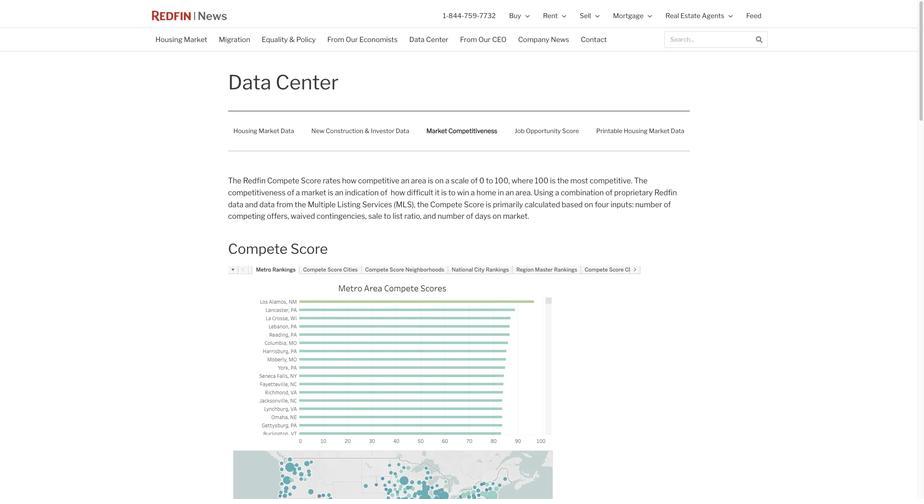 Task type: describe. For each thing, give the bounding box(es) containing it.
1-
[[443, 12, 449, 20]]

feed
[[747, 12, 762, 20]]

equality
[[262, 35, 288, 44]]

construction
[[326, 128, 364, 135]]

mortgage
[[614, 12, 644, 20]]

from our economists link
[[322, 30, 404, 49]]

1 the from the left
[[228, 177, 242, 185]]

from
[[277, 200, 293, 209]]

feed link
[[740, 0, 769, 32]]

1-844-759-7732
[[443, 12, 496, 20]]

1 horizontal spatial and
[[424, 212, 436, 221]]

new construction & investor data
[[312, 128, 410, 135]]

a right using
[[556, 189, 560, 197]]

2 vertical spatial compete
[[228, 241, 288, 257]]

in
[[498, 189, 504, 197]]

from our ceo link
[[455, 30, 513, 49]]

combination
[[561, 189, 604, 197]]

market competitiveness
[[427, 128, 498, 135]]

0 vertical spatial to
[[486, 177, 494, 185]]

7732
[[480, 12, 496, 20]]

housing for housing market
[[156, 35, 183, 44]]

0 horizontal spatial center
[[276, 71, 339, 95]]

our for ceo
[[479, 35, 491, 44]]

housing market
[[156, 35, 207, 44]]

housing for housing market data
[[234, 128, 258, 135]]

ratio,
[[405, 212, 422, 221]]

based
[[562, 200, 583, 209]]

inputs:
[[611, 200, 634, 209]]

0 horizontal spatial and
[[245, 200, 258, 209]]

mortgage link
[[607, 0, 659, 32]]

from our economists
[[328, 35, 398, 44]]

1 vertical spatial number
[[438, 212, 465, 221]]

agents
[[703, 12, 725, 20]]

housing market link
[[150, 30, 213, 49]]

equality & policy
[[262, 35, 316, 44]]

score up "days"
[[464, 200, 485, 209]]

a right win
[[471, 189, 475, 197]]

listing
[[338, 200, 361, 209]]

where
[[512, 177, 534, 185]]

job opportunity score link
[[510, 122, 585, 141]]

1 vertical spatial compete
[[431, 200, 463, 209]]

news
[[551, 35, 570, 44]]

investor
[[371, 128, 395, 135]]

is down home
[[486, 200, 492, 209]]

score right opportunity
[[563, 128, 580, 135]]

sell link
[[574, 0, 607, 32]]

estate
[[681, 12, 701, 20]]

rent
[[544, 12, 558, 20]]

0 horizontal spatial the
[[295, 200, 306, 209]]

the redfin compete score rates how competitive an area is on a scale of 0 to 100, where 100 is the most competitive. the competitiveness of a market is an indication of  how difficult it is to win a home in an area. using a combination of proprietary redfin data and data from the multiple listing services (mls), the compete score is primarily calculated based on four inputs: number of competing offers, waived contingencies, sale to list ratio, and number of days on market.
[[228, 177, 678, 221]]

100,
[[495, 177, 511, 185]]

market
[[302, 189, 327, 197]]

0 vertical spatial data center
[[410, 35, 449, 44]]

primarily
[[493, 200, 524, 209]]

housing market data
[[234, 128, 294, 135]]

most
[[571, 177, 589, 185]]

from our ceo
[[460, 35, 507, 44]]

compete score
[[228, 241, 328, 257]]

real
[[666, 12, 680, 20]]

2 horizontal spatial housing
[[624, 128, 648, 135]]

1 horizontal spatial &
[[365, 128, 370, 135]]

equality & policy link
[[256, 30, 322, 49]]

scale
[[451, 177, 469, 185]]

it
[[435, 189, 440, 197]]

proprietary
[[615, 189, 653, 197]]

0
[[480, 177, 485, 185]]

new construction & investor data link
[[306, 122, 415, 141]]

ceo
[[493, 35, 507, 44]]

competitive
[[359, 177, 400, 185]]

home
[[477, 189, 497, 197]]

market competitiveness link
[[421, 122, 503, 141]]

real estate agents
[[666, 12, 725, 20]]

competitive.
[[590, 177, 633, 185]]

1 horizontal spatial on
[[493, 212, 502, 221]]

1 horizontal spatial redfin
[[655, 189, 678, 197]]

indication
[[345, 189, 379, 197]]

job opportunity score
[[515, 128, 580, 135]]

0 vertical spatial compete
[[267, 177, 300, 185]]

1 horizontal spatial how
[[391, 189, 406, 197]]

from for from our ceo
[[460, 35, 477, 44]]

printable
[[597, 128, 623, 135]]

market.
[[503, 212, 530, 221]]

contingencies,
[[317, 212, 367, 221]]

1-844-759-7732 link
[[437, 0, 503, 32]]



Task type: vqa. For each thing, say whether or not it's contained in the screenshot.
"pub,"
no



Task type: locate. For each thing, give the bounding box(es) containing it.
& left policy
[[290, 35, 295, 44]]

data center link
[[404, 30, 455, 49]]

waived
[[291, 212, 315, 221]]

buy
[[510, 12, 522, 20]]

from right policy
[[328, 35, 345, 44]]

0 horizontal spatial an
[[335, 189, 344, 197]]

a
[[446, 177, 450, 185], [296, 189, 300, 197], [471, 189, 475, 197], [556, 189, 560, 197]]

new
[[312, 128, 325, 135]]

0 horizontal spatial our
[[346, 35, 358, 44]]

0 vertical spatial and
[[245, 200, 258, 209]]

printable housing market data link
[[591, 122, 691, 141]]

1 horizontal spatial center
[[426, 35, 449, 44]]

area.
[[516, 189, 533, 197]]

compete down competing
[[228, 241, 288, 257]]

1 horizontal spatial the
[[635, 177, 648, 185]]

multiple
[[308, 200, 336, 209]]

0 vertical spatial &
[[290, 35, 295, 44]]

the
[[558, 177, 569, 185], [295, 200, 306, 209], [417, 200, 429, 209]]

is right 100
[[551, 177, 556, 185]]

to right 0
[[486, 177, 494, 185]]

sale
[[369, 212, 383, 221]]

data
[[410, 35, 425, 44], [228, 71, 272, 95], [281, 128, 294, 135], [396, 128, 410, 135], [671, 128, 685, 135]]

printable housing market data
[[597, 128, 685, 135]]

a left market
[[296, 189, 300, 197]]

job
[[515, 128, 525, 135]]

1 horizontal spatial housing
[[234, 128, 258, 135]]

1 horizontal spatial the
[[417, 200, 429, 209]]

economists
[[360, 35, 398, 44]]

1 horizontal spatial number
[[636, 200, 663, 209]]

redfin up competitiveness
[[243, 177, 266, 185]]

the up "waived"
[[295, 200, 306, 209]]

on up it
[[435, 177, 444, 185]]

0 horizontal spatial the
[[228, 177, 242, 185]]

0 horizontal spatial redfin
[[243, 177, 266, 185]]

1 vertical spatial redfin
[[655, 189, 678, 197]]

migration
[[219, 35, 250, 44]]

2 horizontal spatial on
[[585, 200, 594, 209]]

sell
[[580, 12, 592, 20]]

to left the list
[[384, 212, 391, 221]]

company
[[519, 35, 550, 44]]

competitiveness
[[228, 189, 286, 197]]

0 horizontal spatial how
[[342, 177, 357, 185]]

the up competitiveness
[[228, 177, 242, 185]]

redfin right 'proprietary'
[[655, 189, 678, 197]]

competitiveness
[[449, 128, 498, 135]]

0 vertical spatial on
[[435, 177, 444, 185]]

our left economists
[[346, 35, 358, 44]]

0 vertical spatial redfin
[[243, 177, 266, 185]]

the left most
[[558, 177, 569, 185]]

company news
[[519, 35, 570, 44]]

and right ratio,
[[424, 212, 436, 221]]

rent link
[[537, 0, 574, 32]]

is right it
[[442, 189, 447, 197]]

an
[[401, 177, 410, 185], [335, 189, 344, 197], [506, 189, 514, 197]]

our
[[346, 35, 358, 44], [479, 35, 491, 44]]

0 vertical spatial how
[[342, 177, 357, 185]]

housing market data link
[[228, 122, 300, 141]]

an down rates
[[335, 189, 344, 197]]

None search field
[[665, 31, 769, 48]]

redfin real estate news image
[[150, 7, 229, 24]]

rates
[[323, 177, 341, 185]]

to
[[486, 177, 494, 185], [449, 189, 456, 197], [384, 212, 391, 221]]

&
[[290, 35, 295, 44], [365, 128, 370, 135]]

data down competitiveness
[[260, 200, 275, 209]]

759-
[[465, 12, 480, 20]]

on right "days"
[[493, 212, 502, 221]]

1 vertical spatial to
[[449, 189, 456, 197]]

housing
[[156, 35, 183, 44], [234, 128, 258, 135], [624, 128, 648, 135]]

list
[[393, 212, 403, 221]]

contact link
[[576, 30, 613, 49]]

score
[[563, 128, 580, 135], [301, 177, 322, 185], [464, 200, 485, 209], [291, 241, 328, 257]]

how
[[342, 177, 357, 185], [391, 189, 406, 197]]

is down rates
[[328, 189, 334, 197]]

migration link
[[213, 30, 256, 49]]

opportunity
[[526, 128, 561, 135]]

an right "in"
[[506, 189, 514, 197]]

1 vertical spatial on
[[585, 200, 594, 209]]

using
[[534, 189, 554, 197]]

1 our from the left
[[346, 35, 358, 44]]

2 our from the left
[[479, 35, 491, 44]]

to left win
[[449, 189, 456, 197]]

redfin
[[243, 177, 266, 185], [655, 189, 678, 197]]

competing
[[228, 212, 266, 221]]

compete up from on the top of the page
[[267, 177, 300, 185]]

data
[[228, 200, 244, 209], [260, 200, 275, 209]]

2 horizontal spatial an
[[506, 189, 514, 197]]

services
[[363, 200, 393, 209]]

1 vertical spatial how
[[391, 189, 406, 197]]

1 vertical spatial center
[[276, 71, 339, 95]]

2 horizontal spatial to
[[486, 177, 494, 185]]

policy
[[297, 35, 316, 44]]

0 horizontal spatial to
[[384, 212, 391, 221]]

2 vertical spatial to
[[384, 212, 391, 221]]

area
[[411, 177, 427, 185]]

0 horizontal spatial data center
[[228, 71, 339, 95]]

market
[[184, 35, 207, 44], [259, 128, 280, 135], [427, 128, 448, 135], [650, 128, 670, 135]]

2 from from the left
[[460, 35, 477, 44]]

real estate agents link
[[659, 0, 740, 32]]

1 horizontal spatial to
[[449, 189, 456, 197]]

compete
[[267, 177, 300, 185], [431, 200, 463, 209], [228, 241, 288, 257]]

company news link
[[513, 30, 576, 49]]

0 vertical spatial center
[[426, 35, 449, 44]]

2 data from the left
[[260, 200, 275, 209]]

score down "waived"
[[291, 241, 328, 257]]

how up "(mls),"
[[391, 189, 406, 197]]

offers,
[[267, 212, 289, 221]]

1 vertical spatial &
[[365, 128, 370, 135]]

is right area
[[428, 177, 434, 185]]

100
[[535, 177, 549, 185]]

win
[[458, 189, 470, 197]]

score up market
[[301, 177, 322, 185]]

1 horizontal spatial data center
[[410, 35, 449, 44]]

search image
[[757, 36, 763, 43]]

contact
[[581, 35, 607, 44]]

2 vertical spatial on
[[493, 212, 502, 221]]

0 horizontal spatial number
[[438, 212, 465, 221]]

and up competing
[[245, 200, 258, 209]]

how up indication
[[342, 177, 357, 185]]

& left investor
[[365, 128, 370, 135]]

844-
[[449, 12, 465, 20]]

1 horizontal spatial an
[[401, 177, 410, 185]]

compete down it
[[431, 200, 463, 209]]

0 horizontal spatial housing
[[156, 35, 183, 44]]

1 data from the left
[[228, 200, 244, 209]]

data center
[[410, 35, 449, 44], [228, 71, 339, 95]]

1 from from the left
[[328, 35, 345, 44]]

the down difficult on the left top
[[417, 200, 429, 209]]

our for economists
[[346, 35, 358, 44]]

the up 'proprietary'
[[635, 177, 648, 185]]

0 horizontal spatial &
[[290, 35, 295, 44]]

1 vertical spatial data center
[[228, 71, 339, 95]]

2 the from the left
[[635, 177, 648, 185]]

our left 'ceo'
[[479, 35, 491, 44]]

from down 1-844-759-7732 "link"
[[460, 35, 477, 44]]

1 horizontal spatial our
[[479, 35, 491, 44]]

Search... search field
[[665, 32, 752, 47]]

difficult
[[407, 189, 434, 197]]

0 horizontal spatial on
[[435, 177, 444, 185]]

1 horizontal spatial data
[[260, 200, 275, 209]]

0 horizontal spatial from
[[328, 35, 345, 44]]

days
[[475, 212, 491, 221]]

1 horizontal spatial from
[[460, 35, 477, 44]]

data up competing
[[228, 200, 244, 209]]

from for from our economists
[[328, 35, 345, 44]]

center
[[426, 35, 449, 44], [276, 71, 339, 95]]

number down 'proprietary'
[[636, 200, 663, 209]]

2 horizontal spatial the
[[558, 177, 569, 185]]

is
[[428, 177, 434, 185], [551, 177, 556, 185], [328, 189, 334, 197], [442, 189, 447, 197], [486, 200, 492, 209]]

number
[[636, 200, 663, 209], [438, 212, 465, 221]]

calculated
[[525, 200, 561, 209]]

number down win
[[438, 212, 465, 221]]

on left the four
[[585, 200, 594, 209]]

four
[[595, 200, 610, 209]]

a left scale
[[446, 177, 450, 185]]

0 vertical spatial number
[[636, 200, 663, 209]]

0 horizontal spatial data
[[228, 200, 244, 209]]

buy link
[[503, 0, 537, 32]]

an left area
[[401, 177, 410, 185]]

1 vertical spatial and
[[424, 212, 436, 221]]



